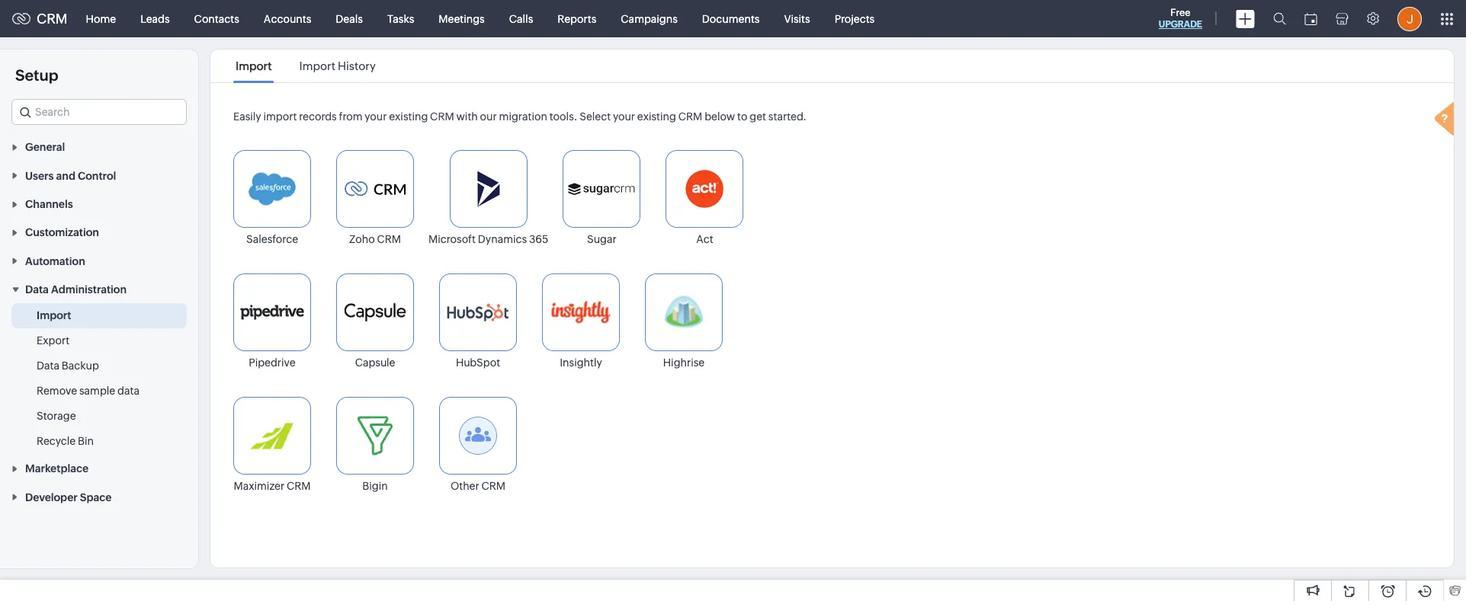 Task type: describe. For each thing, give the bounding box(es) containing it.
import history link
[[297, 59, 378, 72]]

upgrade
[[1159, 19, 1203, 30]]

campaigns
[[621, 13, 678, 25]]

marketplace
[[25, 463, 89, 476]]

free
[[1171, 7, 1191, 18]]

accounts link
[[252, 0, 324, 37]]

tools.
[[550, 111, 578, 123]]

profile element
[[1389, 0, 1432, 37]]

users
[[25, 170, 54, 182]]

import inside data administration region
[[37, 310, 71, 322]]

capsule
[[355, 357, 395, 369]]

zoho
[[349, 233, 375, 246]]

contacts
[[194, 13, 239, 25]]

visits
[[784, 13, 811, 25]]

insightly
[[560, 357, 602, 369]]

migration
[[499, 111, 548, 123]]

data
[[118, 385, 140, 397]]

setup
[[15, 66, 58, 84]]

channels button
[[0, 190, 198, 218]]

2 horizontal spatial import
[[299, 59, 336, 72]]

deals link
[[324, 0, 375, 37]]

records
[[299, 111, 337, 123]]

meetings
[[439, 13, 485, 25]]

from
[[339, 111, 363, 123]]

search element
[[1265, 0, 1296, 37]]

help image
[[1432, 100, 1462, 141]]

with
[[457, 111, 478, 123]]

automation
[[25, 255, 85, 268]]

reports
[[558, 13, 597, 25]]

projects link
[[823, 0, 887, 37]]

calls
[[509, 13, 533, 25]]

data for data administration
[[25, 284, 49, 296]]

microsoft dynamics 365
[[429, 233, 549, 246]]

developer space button
[[0, 483, 198, 512]]

calendar image
[[1305, 13, 1318, 25]]

easily
[[233, 111, 261, 123]]

users and control
[[25, 170, 116, 182]]

365
[[529, 233, 549, 246]]

documents
[[702, 13, 760, 25]]

recycle bin link
[[37, 434, 94, 449]]

remove sample data
[[37, 385, 140, 397]]

storage
[[37, 410, 76, 423]]

maximizer crm
[[234, 481, 311, 493]]

users and control button
[[0, 161, 198, 190]]

2 existing from the left
[[638, 111, 676, 123]]

microsoft
[[429, 233, 476, 246]]

storage link
[[37, 409, 76, 424]]

general
[[25, 141, 65, 154]]

customization button
[[0, 218, 198, 247]]

home
[[86, 13, 116, 25]]

reports link
[[546, 0, 609, 37]]

salesforce
[[246, 233, 298, 246]]

other
[[451, 481, 480, 493]]

1 horizontal spatial import
[[236, 59, 272, 72]]

to
[[738, 111, 748, 123]]

general button
[[0, 133, 198, 161]]

crm right other
[[482, 481, 506, 493]]

deals
[[336, 13, 363, 25]]

list containing import
[[222, 50, 390, 82]]

sugar
[[587, 233, 617, 246]]

data backup
[[37, 360, 99, 372]]

import
[[264, 111, 297, 123]]

documents link
[[690, 0, 772, 37]]

home link
[[74, 0, 128, 37]]



Task type: locate. For each thing, give the bounding box(es) containing it.
0 vertical spatial data
[[25, 284, 49, 296]]

channels
[[25, 198, 73, 211]]

pipedrive
[[249, 357, 296, 369]]

import link up easily
[[233, 59, 274, 72]]

leads
[[140, 13, 170, 25]]

highrise
[[663, 357, 705, 369]]

below
[[705, 111, 735, 123]]

bin
[[78, 436, 94, 448]]

1 horizontal spatial import link
[[233, 59, 274, 72]]

customization
[[25, 227, 99, 239]]

and
[[56, 170, 75, 182]]

import history
[[299, 59, 376, 72]]

0 horizontal spatial import
[[37, 310, 71, 322]]

campaigns link
[[609, 0, 690, 37]]

started.
[[769, 111, 807, 123]]

administration
[[51, 284, 127, 296]]

data administration
[[25, 284, 127, 296]]

your
[[365, 111, 387, 123], [613, 111, 635, 123]]

data administration button
[[0, 275, 198, 304]]

create menu element
[[1227, 0, 1265, 37]]

data down export "link"
[[37, 360, 59, 372]]

developer space
[[25, 492, 112, 504]]

control
[[78, 170, 116, 182]]

sample
[[79, 385, 115, 397]]

0 horizontal spatial import link
[[37, 308, 71, 323]]

history
[[338, 59, 376, 72]]

existing right select
[[638, 111, 676, 123]]

data backup link
[[37, 359, 99, 374]]

hubspot
[[456, 357, 500, 369]]

1 horizontal spatial existing
[[638, 111, 676, 123]]

our
[[480, 111, 497, 123]]

data
[[25, 284, 49, 296], [37, 360, 59, 372]]

crm link
[[12, 11, 68, 27]]

create menu image
[[1236, 10, 1255, 28]]

data administration region
[[0, 304, 198, 455]]

crm
[[37, 11, 68, 27], [430, 111, 454, 123], [679, 111, 703, 123], [377, 233, 401, 246], [287, 481, 311, 493], [482, 481, 506, 493]]

space
[[80, 492, 112, 504]]

remove
[[37, 385, 77, 397]]

import
[[236, 59, 272, 72], [299, 59, 336, 72], [37, 310, 71, 322]]

None field
[[11, 99, 187, 125]]

import up easily
[[236, 59, 272, 72]]

crm right "zoho"
[[377, 233, 401, 246]]

remove sample data link
[[37, 384, 140, 399]]

contacts link
[[182, 0, 252, 37]]

accounts
[[264, 13, 311, 25]]

1 vertical spatial data
[[37, 360, 59, 372]]

import up export at the bottom of the page
[[37, 310, 71, 322]]

recycle
[[37, 436, 76, 448]]

projects
[[835, 13, 875, 25]]

act
[[696, 233, 714, 246]]

1 vertical spatial import link
[[37, 308, 71, 323]]

list
[[222, 50, 390, 82]]

data inside data administration dropdown button
[[25, 284, 49, 296]]

maximizer
[[234, 481, 285, 493]]

0 vertical spatial import link
[[233, 59, 274, 72]]

export link
[[37, 333, 69, 349]]

zoho crm
[[349, 233, 401, 246]]

your right select
[[613, 111, 635, 123]]

marketplace button
[[0, 455, 198, 483]]

0 horizontal spatial existing
[[389, 111, 428, 123]]

crm left the with
[[430, 111, 454, 123]]

import link for export "link"
[[37, 308, 71, 323]]

calls link
[[497, 0, 546, 37]]

export
[[37, 335, 69, 347]]

bigin
[[363, 481, 388, 493]]

tasks
[[387, 13, 414, 25]]

select
[[580, 111, 611, 123]]

leads link
[[128, 0, 182, 37]]

free upgrade
[[1159, 7, 1203, 30]]

data down the automation
[[25, 284, 49, 296]]

1 existing from the left
[[389, 111, 428, 123]]

2 your from the left
[[613, 111, 635, 123]]

1 your from the left
[[365, 111, 387, 123]]

existing right from
[[389, 111, 428, 123]]

data inside data backup link
[[37, 360, 59, 372]]

import link up export at the bottom of the page
[[37, 308, 71, 323]]

Search text field
[[12, 100, 186, 124]]

search image
[[1274, 12, 1287, 25]]

data for data backup
[[37, 360, 59, 372]]

visits link
[[772, 0, 823, 37]]

automation button
[[0, 247, 198, 275]]

crm right maximizer
[[287, 481, 311, 493]]

crm left 'below'
[[679, 111, 703, 123]]

profile image
[[1398, 6, 1423, 31]]

0 horizontal spatial your
[[365, 111, 387, 123]]

your right from
[[365, 111, 387, 123]]

existing
[[389, 111, 428, 123], [638, 111, 676, 123]]

1 horizontal spatial your
[[613, 111, 635, 123]]

recycle bin
[[37, 436, 94, 448]]

get
[[750, 111, 767, 123]]

other crm
[[451, 481, 506, 493]]

import left history
[[299, 59, 336, 72]]

backup
[[62, 360, 99, 372]]

developer
[[25, 492, 78, 504]]

easily import records from your existing crm with our migration tools. select your existing crm below to get started.
[[233, 111, 807, 123]]

crm left home link
[[37, 11, 68, 27]]

import link
[[233, 59, 274, 72], [37, 308, 71, 323]]

meetings link
[[427, 0, 497, 37]]

import link for import history link
[[233, 59, 274, 72]]

dynamics
[[478, 233, 527, 246]]

tasks link
[[375, 0, 427, 37]]



Task type: vqa. For each thing, say whether or not it's contained in the screenshot.
our
yes



